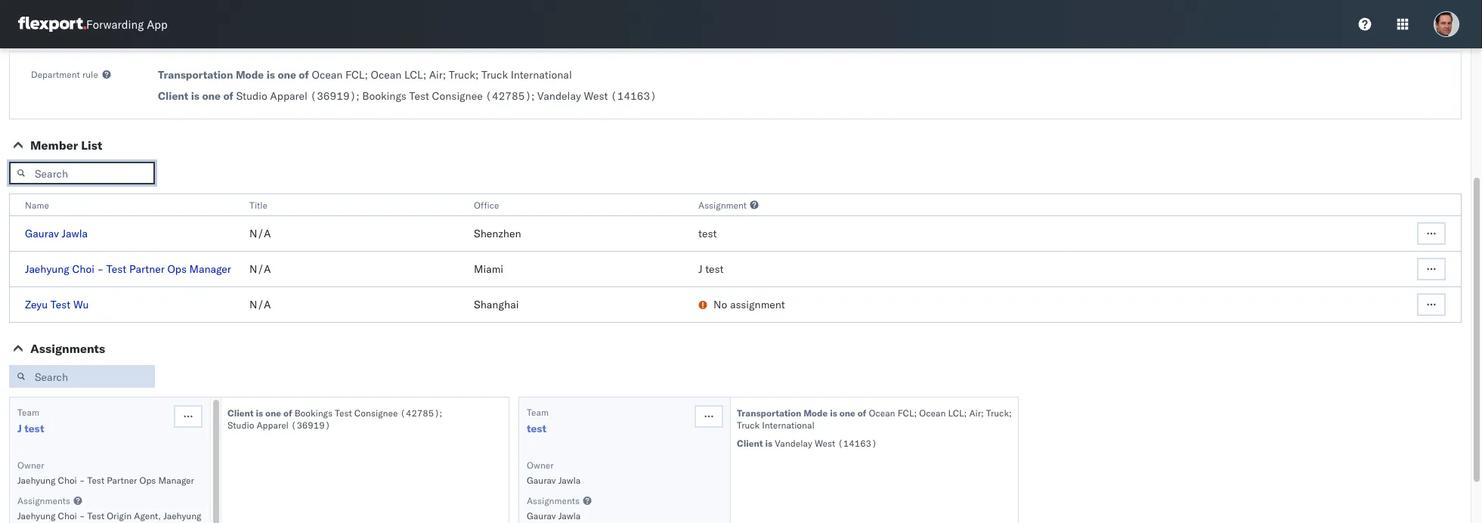 Task type: vqa. For each thing, say whether or not it's contained in the screenshot.
(42785) for (36919)
yes



Task type: describe. For each thing, give the bounding box(es) containing it.
test inside team test
[[527, 422, 547, 435]]

0 horizontal spatial vandelay
[[538, 89, 581, 102]]

0 horizontal spatial west
[[584, 89, 608, 102]]

gaurav inside owner gaurav jawla
[[527, 474, 556, 486]]

transportation mode is one of ocean fcl ; ocean lcl ; air ; truck ; truck international client is vandelay west (14163)
[[737, 407, 1012, 449]]

Search text field
[[9, 162, 155, 184]]

; inside client is one of bookings test consignee (42785) ; studio apparel (36919)
[[440, 407, 443, 419]]

0 vertical spatial (36919)
[[310, 89, 356, 102]]

member list
[[30, 138, 102, 153]]

0 vertical spatial international
[[511, 68, 572, 81]]

west inside transportation mode is one of ocean fcl ; ocean lcl ; air ; truck ; truck international client is vandelay west (14163)
[[815, 437, 836, 449]]

1 n/a from the top
[[250, 227, 271, 240]]

ocean fcl ; ocean lcl ; air ; truck ; truck international
[[312, 68, 572, 81]]

0 vertical spatial air
[[429, 68, 443, 81]]

shanghai
[[474, 298, 519, 311]]

test inside owner jaehyung choi - test partner ops manager
[[87, 474, 104, 486]]

choi inside owner jaehyung choi - test partner ops manager
[[58, 474, 77, 486]]

0 vertical spatial gaurav
[[25, 227, 59, 240]]

zeyu
[[25, 298, 48, 311]]

- inside owner jaehyung choi - test partner ops manager
[[79, 474, 85, 486]]

test down the assignment
[[699, 227, 717, 240]]

0 vertical spatial gaurav jawla
[[25, 227, 88, 240]]

client is one of
[[158, 89, 234, 102]]

bookings for of
[[295, 407, 333, 419]]

is inside client is one of bookings test consignee (42785) ; studio apparel (36919)
[[256, 407, 263, 419]]

0 vertical spatial jawla
[[62, 227, 88, 240]]

client is one of bookings test consignee (42785) ; studio apparel (36919)
[[228, 407, 443, 431]]

0 horizontal spatial fcl
[[346, 68, 365, 81]]

Search text field
[[9, 365, 155, 388]]

forwarding app
[[86, 17, 168, 31]]

j inside team j test
[[17, 422, 22, 435]]

ops inside owner jaehyung choi - test partner ops manager
[[140, 474, 156, 486]]

n/a for wu
[[250, 298, 271, 311]]

consignee for ;
[[432, 89, 483, 102]]

list
[[81, 138, 102, 153]]

rule
[[82, 68, 98, 80]]

of inside transportation mode is one of ocean fcl ; ocean lcl ; air ; truck ; truck international client is vandelay west (14163)
[[858, 407, 867, 419]]

j test link
[[17, 421, 44, 436]]

shenzhen
[[474, 227, 521, 240]]

owner gaurav jawla
[[527, 459, 581, 486]]

transportation for transportation mode is one of
[[158, 68, 233, 81]]

mode for transportation mode is one of
[[236, 68, 264, 81]]

jaehyung inside owner jaehyung choi - test partner ops manager
[[17, 474, 55, 486]]

department rule
[[31, 68, 98, 80]]

mode for transportation mode is one of ocean fcl ; ocean lcl ; air ; truck ; truck international client is vandelay west (14163)
[[804, 407, 828, 419]]

team test
[[527, 406, 549, 435]]

0 vertical spatial partner
[[129, 262, 165, 276]]

transportation for transportation mode is one of ocean fcl ; ocean lcl ; air ; truck ; truck international client is vandelay west (14163)
[[737, 407, 802, 419]]

studio apparel (36919) ; bookings test consignee (42785) ; vandelay west (14163)
[[236, 89, 657, 102]]

owner jaehyung choi - test partner ops manager
[[17, 459, 194, 486]]

title
[[250, 199, 268, 211]]

consignee for of
[[354, 407, 398, 419]]

partner inside owner jaehyung choi - test partner ops manager
[[107, 474, 137, 486]]

2 vertical spatial jawla
[[559, 510, 581, 521]]

client inside transportation mode is one of ocean fcl ; ocean lcl ; air ; truck ; truck international client is vandelay west (14163)
[[737, 437, 763, 449]]

test inside client is one of bookings test consignee (42785) ; studio apparel (36919)
[[335, 407, 352, 419]]

forwarding
[[86, 17, 144, 31]]

0 vertical spatial studio
[[236, 89, 267, 102]]

owner for test
[[527, 459, 554, 471]]

assignments for test
[[527, 495, 580, 506]]

wu
[[73, 298, 89, 311]]



Task type: locate. For each thing, give the bounding box(es) containing it.
jaehyung choi - test partner ops manager
[[25, 262, 231, 276]]

destination
[[66, 522, 114, 523]]

0 vertical spatial west
[[584, 89, 608, 102]]

1 vertical spatial lcl
[[949, 407, 964, 419]]

bookings inside client is one of bookings test consignee (42785) ; studio apparel (36919)
[[295, 407, 333, 419]]

app
[[147, 17, 168, 31]]

1 horizontal spatial vandelay
[[775, 437, 813, 449]]

manager
[[189, 262, 231, 276], [158, 474, 194, 486]]

no
[[714, 298, 728, 311]]

of
[[299, 68, 309, 81], [223, 89, 234, 102], [284, 407, 292, 419], [858, 407, 867, 419]]

transportation
[[158, 68, 233, 81], [737, 407, 802, 419]]

1 vertical spatial client
[[228, 407, 254, 419]]

2 team from the left
[[527, 406, 549, 418]]

0 horizontal spatial air
[[429, 68, 443, 81]]

0 vertical spatial lcl
[[405, 68, 423, 81]]

1 horizontal spatial consignee
[[432, 89, 483, 102]]

0 vertical spatial bookings
[[362, 89, 407, 102]]

1 vertical spatial gaurav jawla
[[527, 510, 581, 521]]

1 horizontal spatial transportation
[[737, 407, 802, 419]]

lcl
[[405, 68, 423, 81], [949, 407, 964, 419]]

1 vertical spatial consignee
[[354, 407, 398, 419]]

team inside team j test
[[17, 406, 39, 418]]

ops
[[167, 262, 187, 276], [140, 474, 156, 486]]

is
[[267, 68, 275, 81], [191, 89, 200, 102], [256, 407, 263, 419], [830, 407, 838, 419], [766, 437, 773, 449]]

team for test
[[527, 406, 549, 418]]

0 horizontal spatial (42785)
[[400, 407, 440, 419]]

zeyu test wu
[[25, 298, 89, 311]]

studio inside client is one of bookings test consignee (42785) ; studio apparel (36919)
[[228, 419, 254, 431]]

1 vertical spatial (14163)
[[838, 437, 877, 449]]

0 horizontal spatial lcl
[[405, 68, 423, 81]]

forwarding app link
[[18, 17, 168, 32]]

(42785) for (14163)
[[486, 89, 532, 102]]

client for client is one of
[[158, 89, 188, 102]]

owner
[[17, 459, 44, 471], [527, 459, 554, 471]]

0 horizontal spatial bookings
[[295, 407, 333, 419]]

n/a
[[250, 227, 271, 240], [250, 262, 271, 276], [250, 298, 271, 311]]

1 horizontal spatial owner
[[527, 459, 554, 471]]

0 horizontal spatial gaurav jawla
[[25, 227, 88, 240]]

1 horizontal spatial air
[[970, 407, 981, 419]]

jawla inside owner gaurav jawla
[[559, 474, 581, 486]]

owner inside owner jaehyung choi - test partner ops manager
[[17, 459, 44, 471]]

assignments up search text box
[[30, 341, 105, 356]]

1 owner from the left
[[17, 459, 44, 471]]

assignment
[[730, 298, 785, 311]]

0 vertical spatial (14163)
[[611, 89, 657, 102]]

0 vertical spatial (42785)
[[486, 89, 532, 102]]

0 horizontal spatial (14163)
[[611, 89, 657, 102]]

ocean
[[312, 68, 343, 81], [371, 68, 402, 81], [869, 407, 896, 419], [920, 407, 946, 419]]

one
[[278, 68, 296, 81], [202, 89, 221, 102], [265, 407, 281, 419], [840, 407, 856, 419]]

1 vertical spatial partner
[[107, 474, 137, 486]]

1 horizontal spatial client
[[228, 407, 254, 419]]

team up test link on the bottom left of page
[[527, 406, 549, 418]]

1 vertical spatial air
[[970, 407, 981, 419]]

(42785)
[[486, 89, 532, 102], [400, 407, 440, 419]]

0 horizontal spatial consignee
[[354, 407, 398, 419]]

truck
[[449, 68, 476, 81], [482, 68, 508, 81], [987, 407, 1009, 419], [737, 419, 760, 431]]

1 vertical spatial (36919)
[[291, 419, 330, 431]]

agent,
[[134, 510, 161, 521]]

assignments
[[30, 341, 105, 356], [17, 495, 70, 506], [527, 495, 580, 506]]

jaehyung
[[25, 262, 69, 276], [17, 474, 55, 486], [17, 510, 55, 521], [163, 510, 202, 521]]

manager inside owner jaehyung choi - test partner ops manager
[[158, 474, 194, 486]]

1 horizontal spatial west
[[815, 437, 836, 449]]

west
[[584, 89, 608, 102], [815, 437, 836, 449]]

one inside transportation mode is one of ocean fcl ; ocean lcl ; air ; truck ; truck international client is vandelay west (14163)
[[840, 407, 856, 419]]

jaehyung choi - test partner ops manager link
[[25, 262, 231, 276]]

partner
[[129, 262, 165, 276], [107, 474, 137, 486]]

gaurav jawla
[[25, 227, 88, 240], [527, 510, 581, 521]]

2 owner from the left
[[527, 459, 554, 471]]

no assignment
[[714, 298, 785, 311]]

1 vertical spatial gaurav
[[527, 474, 556, 486]]

transportation mode is one of
[[158, 68, 309, 81]]

1 team from the left
[[17, 406, 39, 418]]

test up owner gaurav jawla
[[527, 422, 547, 435]]

jawla
[[62, 227, 88, 240], [559, 474, 581, 486], [559, 510, 581, 521]]

studio
[[236, 89, 267, 102], [228, 419, 254, 431]]

1 vertical spatial studio
[[228, 419, 254, 431]]

0 vertical spatial apparel
[[270, 89, 308, 102]]

assignments down owner gaurav jawla
[[527, 495, 580, 506]]

transportation inside transportation mode is one of ocean fcl ; ocean lcl ; air ; truck ; truck international client is vandelay west (14163)
[[737, 407, 802, 419]]

assignments for j test
[[17, 495, 70, 506]]

origin
[[107, 510, 132, 521]]

1 vertical spatial jawla
[[559, 474, 581, 486]]

1 vertical spatial west
[[815, 437, 836, 449]]

team for j
[[17, 406, 39, 418]]

1 horizontal spatial team
[[527, 406, 549, 418]]

test down search text box
[[24, 422, 44, 435]]

international inside transportation mode is one of ocean fcl ; ocean lcl ; air ; truck ; truck international client is vandelay west (14163)
[[762, 419, 815, 431]]

(42785) inside client is one of bookings test consignee (42785) ; studio apparel (36919)
[[400, 407, 440, 419]]

gaurav down test link on the bottom left of page
[[527, 474, 556, 486]]

0 horizontal spatial transportation
[[158, 68, 233, 81]]

air
[[429, 68, 443, 81], [970, 407, 981, 419]]

mode inside transportation mode is one of ocean fcl ; ocean lcl ; air ; truck ; truck international client is vandelay west (14163)
[[804, 407, 828, 419]]

0 vertical spatial mode
[[236, 68, 264, 81]]

one inside client is one of bookings test consignee (42785) ; studio apparel (36919)
[[265, 407, 281, 419]]

1 vertical spatial transportation
[[737, 407, 802, 419]]

j test
[[699, 262, 724, 276]]

(36919) inside client is one of bookings test consignee (42785) ; studio apparel (36919)
[[291, 419, 330, 431]]

test up no
[[706, 262, 724, 276]]

1 horizontal spatial lcl
[[949, 407, 964, 419]]

gaurav down owner gaurav jawla
[[527, 510, 556, 521]]

0 vertical spatial client
[[158, 89, 188, 102]]

2 vertical spatial client
[[737, 437, 763, 449]]

consignee
[[432, 89, 483, 102], [354, 407, 398, 419]]

of inside client is one of bookings test consignee (42785) ; studio apparel (36919)
[[284, 407, 292, 419]]

0 vertical spatial manager
[[189, 262, 231, 276]]

0 vertical spatial ops
[[167, 262, 187, 276]]

1 horizontal spatial international
[[762, 419, 815, 431]]

bookings for ;
[[362, 89, 407, 102]]

lcl inside transportation mode is one of ocean fcl ; ocean lcl ; air ; truck ; truck international client is vandelay west (14163)
[[949, 407, 964, 419]]

1 vertical spatial j
[[17, 422, 22, 435]]

test
[[699, 227, 717, 240], [706, 262, 724, 276], [24, 422, 44, 435], [527, 422, 547, 435]]

owner for j
[[17, 459, 44, 471]]

department
[[31, 68, 80, 80]]

international
[[511, 68, 572, 81], [762, 419, 815, 431]]

(42785) for (36919)
[[400, 407, 440, 419]]

3 n/a from the top
[[250, 298, 271, 311]]

test inside team j test
[[24, 422, 44, 435]]

0 horizontal spatial owner
[[17, 459, 44, 471]]

client for client is one of bookings test consignee (42785) ; studio apparel (36919)
[[228, 407, 254, 419]]

(14163) inside transportation mode is one of ocean fcl ; ocean lcl ; air ; truck ; truck international client is vandelay west (14163)
[[838, 437, 877, 449]]

1 horizontal spatial ops
[[167, 262, 187, 276]]

2 vertical spatial gaurav
[[527, 510, 556, 521]]

team j test
[[17, 406, 44, 435]]

1 horizontal spatial j
[[699, 262, 703, 276]]

member
[[30, 138, 78, 153]]

owner down j test link
[[17, 459, 44, 471]]

1 vertical spatial vandelay
[[775, 437, 813, 449]]

0 vertical spatial n/a
[[250, 227, 271, 240]]

client
[[158, 89, 188, 102], [228, 407, 254, 419], [737, 437, 763, 449]]

1 horizontal spatial (42785)
[[486, 89, 532, 102]]

owner down test link on the bottom left of page
[[527, 459, 554, 471]]

client inside client is one of bookings test consignee (42785) ; studio apparel (36919)
[[228, 407, 254, 419]]

n/a for -
[[250, 262, 271, 276]]

1 horizontal spatial mode
[[804, 407, 828, 419]]

0 vertical spatial transportation
[[158, 68, 233, 81]]

air inside transportation mode is one of ocean fcl ; ocean lcl ; air ; truck ; truck international client is vandelay west (14163)
[[970, 407, 981, 419]]

2 vertical spatial n/a
[[250, 298, 271, 311]]

;
[[365, 68, 368, 81], [423, 68, 426, 81], [443, 68, 446, 81], [476, 68, 479, 81], [356, 89, 360, 102], [532, 89, 535, 102], [440, 407, 443, 419], [914, 407, 917, 419], [964, 407, 967, 419], [981, 407, 984, 419], [1009, 407, 1012, 419]]

team
[[17, 406, 39, 418], [527, 406, 549, 418]]

0 vertical spatial j
[[699, 262, 703, 276]]

vandelay inside transportation mode is one of ocean fcl ; ocean lcl ; air ; truck ; truck international client is vandelay west (14163)
[[775, 437, 813, 449]]

1 horizontal spatial (14163)
[[838, 437, 877, 449]]

1 horizontal spatial fcl
[[898, 407, 914, 419]]

0 vertical spatial fcl
[[346, 68, 365, 81]]

1 vertical spatial international
[[762, 419, 815, 431]]

mode
[[236, 68, 264, 81], [804, 407, 828, 419]]

1 vertical spatial mode
[[804, 407, 828, 419]]

0 horizontal spatial international
[[511, 68, 572, 81]]

1 vertical spatial manager
[[158, 474, 194, 486]]

consignee inside client is one of bookings test consignee (42785) ; studio apparel (36919)
[[354, 407, 398, 419]]

fcl
[[346, 68, 365, 81], [898, 407, 914, 419]]

agent
[[116, 522, 141, 523]]

test link
[[527, 421, 547, 436]]

-
[[97, 262, 104, 276], [79, 474, 85, 486], [79, 510, 85, 521], [39, 522, 44, 523]]

zeyu test wu link
[[25, 298, 89, 311]]

apparel
[[270, 89, 308, 102], [257, 419, 289, 431]]

gaurav
[[25, 227, 59, 240], [527, 474, 556, 486], [527, 510, 556, 521]]

bookings
[[362, 89, 407, 102], [295, 407, 333, 419]]

gaurav down name
[[25, 227, 59, 240]]

test
[[409, 89, 429, 102], [106, 262, 127, 276], [50, 298, 71, 311], [335, 407, 352, 419], [87, 474, 104, 486], [87, 510, 104, 521], [47, 522, 64, 523]]

apparel inside client is one of bookings test consignee (42785) ; studio apparel (36919)
[[257, 419, 289, 431]]

1 vertical spatial (42785)
[[400, 407, 440, 419]]

(14163)
[[611, 89, 657, 102], [838, 437, 877, 449]]

1 vertical spatial bookings
[[295, 407, 333, 419]]

1 vertical spatial ops
[[140, 474, 156, 486]]

team up j test link
[[17, 406, 39, 418]]

1 vertical spatial apparel
[[257, 419, 289, 431]]

1 horizontal spatial bookings
[[362, 89, 407, 102]]

assignments up destination
[[17, 495, 70, 506]]

0 horizontal spatial mode
[[236, 68, 264, 81]]

jaehyung choi - test origin agent, jaehyung choi - test destination agent
[[17, 510, 202, 523]]

flexport. image
[[18, 17, 86, 32]]

vandelay
[[538, 89, 581, 102], [775, 437, 813, 449]]

0 horizontal spatial j
[[17, 422, 22, 435]]

2 n/a from the top
[[250, 262, 271, 276]]

0 vertical spatial consignee
[[432, 89, 483, 102]]

0 vertical spatial vandelay
[[538, 89, 581, 102]]

2 horizontal spatial client
[[737, 437, 763, 449]]

gaurav jawla link
[[25, 227, 88, 240]]

0 horizontal spatial client
[[158, 89, 188, 102]]

name
[[25, 199, 49, 211]]

assignment
[[699, 199, 747, 211]]

0 horizontal spatial ops
[[140, 474, 156, 486]]

1 vertical spatial fcl
[[898, 407, 914, 419]]

gaurav jawla down owner gaurav jawla
[[527, 510, 581, 521]]

(36919)
[[310, 89, 356, 102], [291, 419, 330, 431]]

choi
[[72, 262, 94, 276], [58, 474, 77, 486], [58, 510, 77, 521], [17, 522, 36, 523]]

office
[[474, 199, 499, 211]]

0 horizontal spatial team
[[17, 406, 39, 418]]

j
[[699, 262, 703, 276], [17, 422, 22, 435]]

1 vertical spatial n/a
[[250, 262, 271, 276]]

owner inside owner gaurav jawla
[[527, 459, 554, 471]]

miami
[[474, 262, 504, 276]]

fcl inside transportation mode is one of ocean fcl ; ocean lcl ; air ; truck ; truck international client is vandelay west (14163)
[[898, 407, 914, 419]]

1 horizontal spatial gaurav jawla
[[527, 510, 581, 521]]

gaurav jawla down name
[[25, 227, 88, 240]]



